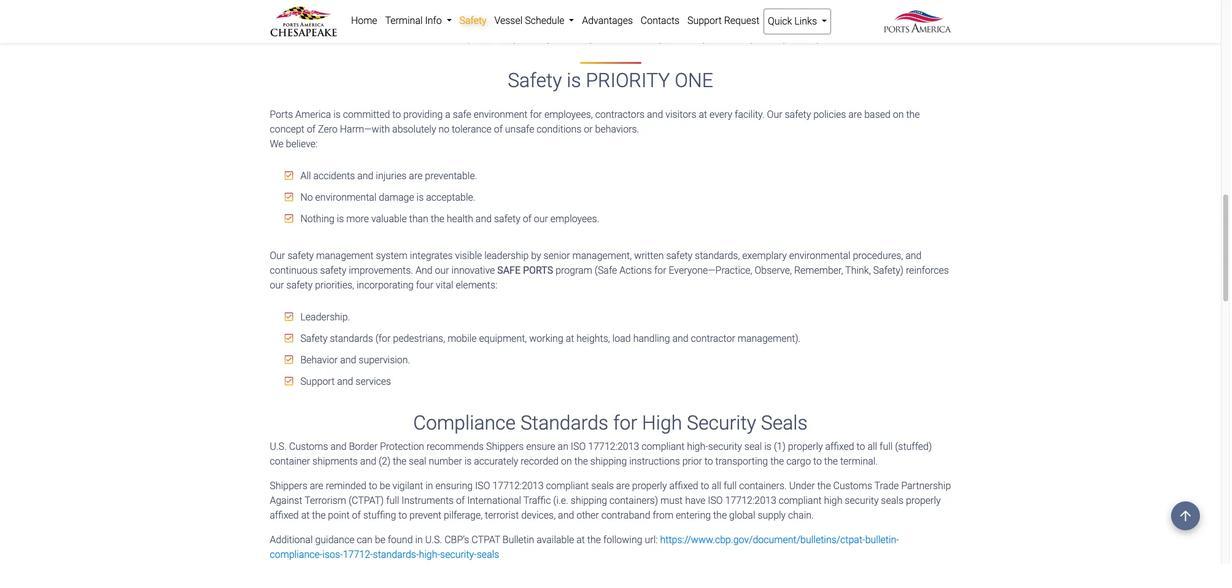 Task type: describe. For each thing, give the bounding box(es) containing it.
based
[[865, 109, 891, 120]]

are inside ports america is committed to providing a safe environment for employees, contractors and visitors at every facility. our safety policies are based on the concept         of zero harm—with absolutely no tolerance of unsafe conditions or behaviors. we believe:
[[849, 109, 862, 120]]

visible
[[455, 250, 482, 262]]

stuffing
[[363, 510, 396, 522]]

accurately
[[474, 456, 519, 467]]

ports america is committed to providing a safe environment for employees, contractors and visitors at every facility. our safety policies are based on the concept         of zero harm—with absolutely no tolerance of unsafe conditions or behaviors. we believe:
[[270, 109, 920, 150]]

the inside ports america is committed to providing a safe environment for employees, contractors and visitors at every facility. our safety policies are based on the concept         of zero harm—with absolutely no tolerance of unsafe conditions or behaviors. we believe:
[[907, 109, 920, 120]]

terminal.
[[841, 456, 878, 467]]

https://www.cbp.gov/document/bulletins/ctpat-
[[661, 534, 866, 546]]

1 horizontal spatial affixed
[[670, 480, 699, 492]]

and right handling
[[673, 333, 689, 344]]

2 vertical spatial properly
[[906, 495, 941, 507]]

check square image for no environmental damage is acceptable.
[[285, 192, 293, 202]]

shipments
[[313, 456, 358, 467]]

and inside shippers are reminded to be vigilant in ensuring iso 17712:2013 compliant seals are properly affixed to all full containers.  under the customs trade partnership against terrorism (ctpat) full instruments of international traffic (i.e. shipping containers) must have iso 17712:2013 compliant high security seals properly affixed at the point of stuffing to prevent pilferage, terrorist devices, and other contraband from entering the global supply chain.
[[558, 510, 574, 522]]

security
[[687, 411, 757, 435]]

border
[[349, 441, 378, 453]]

conditions
[[537, 123, 582, 135]]

to left "prevent"
[[399, 510, 407, 522]]

quick links link
[[764, 9, 832, 34]]

shippers inside shippers are reminded to be vigilant in ensuring iso 17712:2013 compliant seals are properly affixed to all full containers.  under the customs trade partnership against terrorism (ctpat) full instruments of international traffic (i.e. shipping containers) must have iso 17712:2013 compliant high security seals properly affixed at the point of stuffing to prevent pilferage, terrorist devices, and other contraband from entering the global supply chain.
[[270, 480, 308, 492]]

our inside ports america is committed to providing a safe environment for employees, contractors and visitors at every facility. our safety policies are based on the concept         of zero harm—with absolutely no tolerance of unsafe conditions or behaviors. we believe:
[[767, 109, 783, 120]]

integrates
[[410, 250, 453, 262]]

the down (1)
[[771, 456, 784, 467]]

shipping inside shippers are reminded to be vigilant in ensuring iso 17712:2013 compliant seals are properly affixed to all full containers.  under the customs trade partnership against terrorism (ctpat) full instruments of international traffic (i.e. shipping containers) must have iso 17712:2013 compliant high security seals properly affixed at the point of stuffing to prevent pilferage, terrorist devices, and other contraband from entering the global supply chain.
[[571, 495, 608, 507]]

global
[[730, 510, 756, 522]]

four
[[416, 279, 434, 291]]

acceptable.
[[426, 191, 476, 203]]

heights,
[[577, 333, 610, 344]]

exemplary
[[743, 250, 787, 262]]

contacts link
[[637, 9, 684, 33]]

additional
[[270, 534, 313, 546]]

preventable.
[[425, 170, 477, 182]]

absolutely
[[392, 123, 436, 135]]

2 horizontal spatial 17712:2013
[[726, 495, 777, 507]]

1 vertical spatial compliant
[[546, 480, 589, 492]]

1 vertical spatial full
[[724, 480, 737, 492]]

support request
[[688, 15, 760, 26]]

guidance
[[315, 534, 355, 546]]

1 vertical spatial be
[[375, 534, 386, 546]]

all inside shippers are reminded to be vigilant in ensuring iso 17712:2013 compliant seals are properly affixed to all full containers.  under the customs trade partnership against terrorism (ctpat) full instruments of international traffic (i.e. shipping containers) must have iso 17712:2013 compliant high security seals properly affixed at the point of stuffing to prevent pilferage, terrorist devices, and other contraband from entering the global supply chain.
[[712, 480, 722, 492]]

advantages link
[[578, 9, 637, 33]]

of up "pilferage,"
[[456, 495, 465, 507]]

can
[[357, 534, 373, 546]]

safety up leadership
[[494, 213, 521, 225]]

check square image for behavior and supervision.
[[285, 355, 293, 365]]

safe
[[498, 265, 521, 276]]

working
[[530, 333, 564, 344]]

safety for safety
[[460, 15, 487, 26]]

1 vertical spatial seal
[[409, 456, 427, 467]]

links
[[795, 15, 817, 27]]

high- inside "https://www.cbp.gov/document/bulletins/ctpat-bulletin- compliance-isos-17712-standards-high-security-seals"
[[419, 549, 440, 561]]

for inside program (safe actions for everyone—practice, observe,         remember, think, safety) reinforces our safety priorities, incorporating four vital elements:
[[655, 265, 667, 276]]

cargo
[[787, 456, 811, 467]]

to up have
[[701, 480, 710, 492]]

to up terminal. on the bottom of the page
[[857, 441, 866, 453]]

shipping inside u.s. customs and border protection recommends shippers ensure an iso 17712:2013 compliant high-security seal is (1) properly affixed to all full (stuffed) container shipments and (2) the seal number is accurately recorded on the shipping instructions prior to transporting the cargo to the terminal.
[[591, 456, 627, 467]]

devices,
[[522, 510, 556, 522]]

properly inside u.s. customs and border protection recommends shippers ensure an iso 17712:2013 compliant high-security seal is (1) properly affixed to all full (stuffed) container shipments and (2) the seal number is accurately recorded on the shipping instructions prior to transporting the cargo to the terminal.
[[788, 441, 823, 453]]

security inside shippers are reminded to be vigilant in ensuring iso 17712:2013 compliant seals are properly affixed to all full containers.  under the customs trade partnership against terrorism (ctpat) full instruments of international traffic (i.e. shipping containers) must have iso 17712:2013 compliant high security seals properly affixed at the point of stuffing to prevent pilferage, terrorist devices, and other contraband from entering the global supply chain.
[[845, 495, 879, 507]]

safe ports
[[498, 265, 553, 276]]

security inside u.s. customs and border protection recommends shippers ensure an iso 17712:2013 compliant high-security seal is (1) properly affixed to all full (stuffed) container shipments and (2) the seal number is accurately recorded on the shipping instructions prior to transporting the cargo to the terminal.
[[709, 441, 742, 453]]

seals
[[761, 411, 808, 435]]

other
[[577, 510, 599, 522]]

employees.
[[551, 213, 600, 225]]

load
[[613, 333, 631, 344]]

services
[[356, 376, 391, 387]]

and right health
[[476, 213, 492, 225]]

is inside ports america is committed to providing a safe environment for employees, contractors and visitors at every facility. our safety policies are based on the concept         of zero harm—with absolutely no tolerance of unsafe conditions or behaviors. we believe:
[[334, 109, 341, 120]]

actions
[[620, 265, 652, 276]]

vessel schedule
[[495, 15, 567, 26]]

on inside u.s. customs and border protection recommends shippers ensure an iso 17712:2013 compliant high-security seal is (1) properly affixed to all full (stuffed) container shipments and (2) the seal number is accurately recorded on the shipping instructions prior to transporting the cargo to the terminal.
[[561, 456, 572, 467]]

the down protection on the left bottom of the page
[[393, 456, 407, 467]]

behaviors.
[[595, 123, 640, 135]]

are up "containers)"
[[616, 480, 630, 492]]

point
[[328, 510, 350, 522]]

compliant inside u.s. customs and border protection recommends shippers ensure an iso 17712:2013 compliant high-security seal is (1) properly affixed to all full (stuffed) container shipments and (2) the seal number is accurately recorded on the shipping instructions prior to transporting the cargo to the terminal.
[[642, 441, 685, 453]]

support for support request
[[688, 15, 722, 26]]

request
[[724, 15, 760, 26]]

trade
[[875, 480, 899, 492]]

standards-
[[373, 549, 419, 561]]

of down environment on the top left of the page
[[494, 123, 503, 135]]

no
[[301, 191, 313, 203]]

the left terminal. on the bottom of the page
[[825, 456, 838, 467]]

unsafe
[[505, 123, 535, 135]]

0 horizontal spatial in
[[415, 534, 423, 546]]

2 horizontal spatial compliant
[[779, 495, 822, 507]]

safety)
[[874, 265, 904, 276]]

additional guidance can be found in u.s. cbp's ctpat bulletin available at the following url:
[[270, 534, 661, 546]]

of right point
[[352, 510, 361, 522]]

support request link
[[684, 9, 764, 33]]

for inside ports america is committed to providing a safe environment for employees, contractors and visitors at every facility. our safety policies are based on the concept         of zero harm—with absolutely no tolerance of unsafe conditions or behaviors. we believe:
[[530, 109, 542, 120]]

customs inside shippers are reminded to be vigilant in ensuring iso 17712:2013 compliant seals are properly affixed to all full containers.  under the customs trade partnership against terrorism (ctpat) full instruments of international traffic (i.e. shipping containers) must have iso 17712:2013 compliant high security seals properly affixed at the point of stuffing to prevent pilferage, terrorist devices, and other contraband from entering the global supply chain.
[[834, 480, 873, 492]]

contacts
[[641, 15, 680, 26]]

1 vertical spatial seals
[[882, 495, 904, 507]]

supply
[[758, 510, 786, 522]]

priorities,
[[315, 279, 354, 291]]

think,
[[846, 265, 871, 276]]

iso inside u.s. customs and border protection recommends shippers ensure an iso 17712:2013 compliant high-security seal is (1) properly affixed to all full (stuffed) container shipments and (2) the seal number is accurately recorded on the shipping instructions prior to transporting the cargo to the terminal.
[[571, 441, 586, 453]]

of down the america
[[307, 123, 316, 135]]

(1)
[[774, 441, 786, 453]]

be inside shippers are reminded to be vigilant in ensuring iso 17712:2013 compliant seals are properly affixed to all full containers.  under the customs trade partnership against terrorism (ctpat) full instruments of international traffic (i.e. shipping containers) must have iso 17712:2013 compliant high security seals properly affixed at the point of stuffing to prevent pilferage, terrorist devices, and other contraband from entering the global supply chain.
[[380, 480, 390, 492]]

container
[[270, 456, 310, 467]]

remember,
[[795, 265, 844, 276]]

found
[[388, 534, 413, 546]]

available
[[537, 534, 574, 546]]

vital
[[436, 279, 454, 291]]

written
[[634, 250, 664, 262]]

at inside ports america is committed to providing a safe environment for employees, contractors and visitors at every facility. our safety policies are based on the concept         of zero harm—with absolutely no tolerance of unsafe conditions or behaviors. we believe:
[[699, 109, 708, 120]]

quick
[[768, 15, 792, 27]]

injuries
[[376, 170, 407, 182]]

and left "injuries"
[[358, 170, 374, 182]]

full inside u.s. customs and border protection recommends shippers ensure an iso 17712:2013 compliant high-security seal is (1) properly affixed to all full (stuffed) container shipments and (2) the seal number is accurately recorded on the shipping instructions prior to transporting the cargo to the terminal.
[[880, 441, 893, 453]]

program (safe actions for everyone—practice, observe,         remember, think, safety) reinforces our safety priorities, incorporating four vital elements:
[[270, 265, 949, 291]]

and down behavior and supervision.
[[337, 376, 353, 387]]

check square image for safety standards (for pedestrians, mobile equipment, working at heights, load handling and contractor management).
[[285, 333, 293, 343]]

everyone—practice,
[[669, 265, 753, 276]]

priority
[[586, 69, 670, 92]]

elements:
[[456, 279, 498, 291]]

affixed inside u.s. customs and border protection recommends shippers ensure an iso 17712:2013 compliant high-security seal is (1) properly affixed to all full (stuffed) container shipments and (2) the seal number is accurately recorded on the shipping instructions prior to transporting the cargo to the terminal.
[[826, 441, 855, 453]]

nothing
[[301, 213, 335, 225]]

more
[[347, 213, 369, 225]]

quick links
[[768, 15, 820, 27]]

1 horizontal spatial u.s.
[[425, 534, 442, 546]]

tolerance
[[452, 123, 492, 135]]

innovative
[[452, 265, 495, 276]]

protection
[[380, 441, 424, 453]]

safety is priority one
[[508, 69, 714, 92]]

behavior
[[301, 354, 338, 366]]

accidents
[[313, 170, 355, 182]]

management
[[316, 250, 374, 262]]

pilferage,
[[444, 510, 483, 522]]

is up than
[[417, 191, 424, 203]]

partnership
[[902, 480, 951, 492]]

at inside shippers are reminded to be vigilant in ensuring iso 17712:2013 compliant seals are properly affixed to all full containers.  under the customs trade partnership against terrorism (ctpat) full instruments of international traffic (i.e. shipping containers) must have iso 17712:2013 compliant high security seals properly affixed at the point of stuffing to prevent pilferage, terrorist devices, and other contraband from entering the global supply chain.
[[301, 510, 310, 522]]

info
[[425, 15, 442, 26]]

safe
[[453, 109, 472, 120]]

damage
[[379, 191, 414, 203]]

terminal info link
[[381, 9, 456, 33]]

environmental inside our safety management system integrates visible leadership by senior management, written safety standards,         exemplary environmental procedures, and continuous safety improvements. and our innovative
[[790, 250, 851, 262]]

shippers are reminded to be vigilant in ensuring iso 17712:2013 compliant seals are properly affixed to all full containers.  under the customs trade partnership against terrorism (ctpat) full instruments of international traffic (i.e. shipping containers) must have iso 17712:2013 compliant high security seals properly affixed at the point of stuffing to prevent pilferage, terrorist devices, and other contraband from entering the global supply chain.
[[270, 480, 951, 522]]

to right cargo
[[814, 456, 822, 467]]

1 horizontal spatial seal
[[745, 441, 762, 453]]



Task type: vqa. For each thing, say whether or not it's contained in the screenshot.
along on the left of the page
no



Task type: locate. For each thing, give the bounding box(es) containing it.
on
[[893, 109, 904, 120], [561, 456, 572, 467]]

the
[[907, 109, 920, 120], [431, 213, 445, 225], [393, 456, 407, 467], [575, 456, 588, 467], [771, 456, 784, 467], [825, 456, 838, 467], [818, 480, 831, 492], [312, 510, 326, 522], [714, 510, 727, 522], [588, 534, 601, 546]]

improvements.
[[349, 265, 413, 276]]

are up terrorism
[[310, 480, 324, 492]]

containers.
[[740, 480, 787, 492]]

are right "injuries"
[[409, 170, 423, 182]]

all accidents and injuries are preventable.
[[298, 170, 477, 182]]

2 horizontal spatial properly
[[906, 495, 941, 507]]

iso up international
[[475, 480, 490, 492]]

iso right an
[[571, 441, 586, 453]]

on right based
[[893, 109, 904, 120]]

check square image for all accidents and injuries are preventable.
[[285, 171, 293, 180]]

1 vertical spatial for
[[655, 265, 667, 276]]

0 horizontal spatial seal
[[409, 456, 427, 467]]

safety up continuous
[[288, 250, 314, 262]]

environmental up remember,
[[790, 250, 851, 262]]

shippers up against
[[270, 480, 308, 492]]

security up transporting at the bottom of the page
[[709, 441, 742, 453]]

safety inside program (safe actions for everyone—practice, observe,         remember, think, safety) reinforces our safety priorities, incorporating four vital elements:
[[287, 279, 313, 291]]

17712-
[[343, 549, 373, 561]]

1 vertical spatial affixed
[[670, 480, 699, 492]]

an
[[558, 441, 569, 453]]

employees,
[[545, 109, 593, 120]]

full left (stuffed)
[[880, 441, 893, 453]]

seal
[[745, 441, 762, 453], [409, 456, 427, 467]]

2 horizontal spatial safety
[[508, 69, 562, 92]]

in up instruments at the bottom of the page
[[426, 480, 433, 492]]

check square image left "no"
[[285, 192, 293, 202]]

1 horizontal spatial shippers
[[486, 441, 524, 453]]

our left employees.
[[534, 213, 548, 225]]

0 horizontal spatial on
[[561, 456, 572, 467]]

contractors
[[596, 109, 645, 120]]

our up continuous
[[270, 250, 285, 262]]

committed
[[343, 109, 390, 120]]

1 vertical spatial support
[[301, 376, 335, 387]]

high- up "prior" on the bottom
[[687, 441, 709, 453]]

shipping up other
[[571, 495, 608, 507]]

the down terrorism
[[312, 510, 326, 522]]

1 vertical spatial iso
[[475, 480, 490, 492]]

is left (1)
[[765, 441, 772, 453]]

and left visitors
[[647, 109, 663, 120]]

1 horizontal spatial iso
[[571, 441, 586, 453]]

our
[[767, 109, 783, 120], [270, 250, 285, 262]]

zero
[[318, 123, 338, 135]]

u.s. inside u.s. customs and border protection recommends shippers ensure an iso 17712:2013 compliant high-security seal is (1) properly affixed to all full (stuffed) container shipments and (2) the seal number is accurately recorded on the shipping instructions prior to transporting the cargo to the terminal.
[[270, 441, 287, 453]]

the right than
[[431, 213, 445, 225]]

full down transporting at the bottom of the page
[[724, 480, 737, 492]]

1 horizontal spatial our
[[767, 109, 783, 120]]

go to top image
[[1172, 502, 1201, 531]]

environmental
[[315, 191, 377, 203], [790, 250, 851, 262]]

1 vertical spatial u.s.
[[425, 534, 442, 546]]

0 horizontal spatial seals
[[477, 549, 500, 561]]

safety up priorities,
[[320, 265, 347, 276]]

high
[[824, 495, 843, 507]]

ctpat
[[472, 534, 500, 546]]

check square image
[[285, 171, 293, 180], [285, 214, 293, 223], [285, 333, 293, 343], [285, 376, 293, 386]]

are left based
[[849, 109, 862, 120]]

our for safety
[[270, 279, 284, 291]]

17712:2013 up traffic
[[493, 480, 544, 492]]

0 horizontal spatial customs
[[289, 441, 328, 453]]

0 horizontal spatial 17712:2013
[[493, 480, 544, 492]]

from
[[653, 510, 674, 522]]

1 vertical spatial in
[[415, 534, 423, 546]]

compliant up (i.e.
[[546, 480, 589, 492]]

support down behavior
[[301, 376, 335, 387]]

properly down partnership
[[906, 495, 941, 507]]

2 horizontal spatial affixed
[[826, 441, 855, 453]]

2 vertical spatial safety
[[301, 333, 328, 344]]

and inside our safety management system integrates visible leadership by senior management, written safety standards,         exemplary environmental procedures, and continuous safety improvements. and our innovative
[[906, 250, 922, 262]]

1 horizontal spatial all
[[868, 441, 878, 453]]

0 horizontal spatial our
[[270, 279, 284, 291]]

0 vertical spatial full
[[880, 441, 893, 453]]

affixed up have
[[670, 480, 699, 492]]

2 horizontal spatial our
[[534, 213, 548, 225]]

all inside u.s. customs and border protection recommends shippers ensure an iso 17712:2013 compliant high-security seal is (1) properly affixed to all full (stuffed) container shipments and (2) the seal number is accurately recorded on the shipping instructions prior to transporting the cargo to the terminal.
[[868, 441, 878, 453]]

1 vertical spatial shippers
[[270, 480, 308, 492]]

0 vertical spatial seal
[[745, 441, 762, 453]]

our right facility.
[[767, 109, 783, 120]]

all down transporting at the bottom of the page
[[712, 480, 722, 492]]

bulletin-
[[866, 534, 900, 546]]

is down recommends
[[465, 456, 472, 467]]

(for
[[376, 333, 391, 344]]

0 vertical spatial shipping
[[591, 456, 627, 467]]

1 vertical spatial environmental
[[790, 250, 851, 262]]

(i.e.
[[554, 495, 569, 507]]

the right the 'recorded'
[[575, 456, 588, 467]]

2 vertical spatial full
[[386, 495, 399, 507]]

0 vertical spatial for
[[530, 109, 542, 120]]

seal down protection on the left bottom of the page
[[409, 456, 427, 467]]

instruments
[[402, 495, 454, 507]]

safety left vessel
[[460, 15, 487, 26]]

check square image left behavior
[[285, 355, 293, 365]]

to up absolutely in the top left of the page
[[393, 109, 401, 120]]

the down other
[[588, 534, 601, 546]]

17712:2013 up global
[[726, 495, 777, 507]]

america
[[295, 109, 331, 120]]

1 check square image from the top
[[285, 171, 293, 180]]

for left the high
[[614, 411, 638, 435]]

the up high
[[818, 480, 831, 492]]

support inside support request link
[[688, 15, 722, 26]]

security right high
[[845, 495, 879, 507]]

security-
[[440, 549, 477, 561]]

our inside program (safe actions for everyone—practice, observe,         remember, think, safety) reinforces our safety priorities, incorporating four vital elements:
[[270, 279, 284, 291]]

contraband
[[602, 510, 651, 522]]

0 horizontal spatial safety
[[301, 333, 328, 344]]

check square image
[[285, 192, 293, 202], [285, 312, 293, 322], [285, 355, 293, 365]]

seals down u.s. customs and border protection recommends shippers ensure an iso 17712:2013 compliant high-security seal is (1) properly affixed to all full (stuffed) container shipments and (2) the seal number is accurately recorded on the shipping instructions prior to transporting the cargo to the terminal.
[[592, 480, 614, 492]]

0 horizontal spatial properly
[[632, 480, 667, 492]]

is up employees,
[[567, 69, 581, 92]]

high- down additional guidance can be found in u.s. cbp's ctpat bulletin available at the following url: in the bottom of the page
[[419, 549, 440, 561]]

shippers inside u.s. customs and border protection recommends shippers ensure an iso 17712:2013 compliant high-security seal is (1) properly affixed to all full (stuffed) container shipments and (2) the seal number is accurately recorded on the shipping instructions prior to transporting the cargo to the terminal.
[[486, 441, 524, 453]]

1 horizontal spatial security
[[845, 495, 879, 507]]

full up stuffing
[[386, 495, 399, 507]]

in inside shippers are reminded to be vigilant in ensuring iso 17712:2013 compliant seals are properly affixed to all full containers.  under the customs trade partnership against terrorism (ctpat) full instruments of international traffic (i.e. shipping containers) must have iso 17712:2013 compliant high security seals properly affixed at the point of stuffing to prevent pilferage, terrorist devices, and other contraband from entering the global supply chain.
[[426, 480, 433, 492]]

0 vertical spatial 17712:2013
[[589, 441, 640, 453]]

and down (i.e.
[[558, 510, 574, 522]]

safety up employees,
[[508, 69, 562, 92]]

properly up cargo
[[788, 441, 823, 453]]

0 vertical spatial be
[[380, 480, 390, 492]]

for up unsafe on the left
[[530, 109, 542, 120]]

our
[[534, 213, 548, 225], [435, 265, 449, 276], [270, 279, 284, 291]]

all up terminal. on the bottom of the page
[[868, 441, 878, 453]]

0 vertical spatial our
[[534, 213, 548, 225]]

safety link
[[456, 9, 491, 33]]

home link
[[347, 9, 381, 33]]

and down border
[[360, 456, 377, 467]]

cbp's
[[445, 534, 469, 546]]

safety for safety standards (for pedestrians, mobile equipment, working at heights, load handling and contractor management).
[[301, 333, 328, 344]]

0 vertical spatial properly
[[788, 441, 823, 453]]

0 horizontal spatial shippers
[[270, 480, 308, 492]]

2 vertical spatial our
[[270, 279, 284, 291]]

to right "prior" on the bottom
[[705, 456, 713, 467]]

2 vertical spatial for
[[614, 411, 638, 435]]

the left global
[[714, 510, 727, 522]]

chain.
[[789, 510, 814, 522]]

international
[[468, 495, 521, 507]]

2 check square image from the top
[[285, 214, 293, 223]]

concept
[[270, 123, 305, 135]]

0 vertical spatial affixed
[[826, 441, 855, 453]]

safety right written
[[667, 250, 693, 262]]

our for employees.
[[534, 213, 548, 225]]

0 vertical spatial our
[[767, 109, 783, 120]]

safety for safety is priority one
[[508, 69, 562, 92]]

https://www.cbp.gov/document/bulletins/ctpat-bulletin- compliance-isos-17712-standards-high-security-seals
[[270, 534, 900, 561]]

0 vertical spatial seals
[[592, 480, 614, 492]]

policies
[[814, 109, 846, 120]]

standards
[[521, 411, 609, 435]]

seals inside "https://www.cbp.gov/document/bulletins/ctpat-bulletin- compliance-isos-17712-standards-high-security-seals"
[[477, 549, 500, 561]]

affixed down against
[[270, 510, 299, 522]]

properly up "containers)"
[[632, 480, 667, 492]]

at left heights,
[[566, 333, 574, 344]]

at right available
[[577, 534, 585, 546]]

to inside ports america is committed to providing a safe environment for employees, contractors and visitors at every facility. our safety policies are based on the concept         of zero harm—with absolutely no tolerance of unsafe conditions or behaviors. we believe:
[[393, 109, 401, 120]]

1 check square image from the top
[[285, 192, 293, 202]]

security
[[709, 441, 742, 453], [845, 495, 879, 507]]

properly
[[788, 441, 823, 453], [632, 480, 667, 492], [906, 495, 941, 507]]

high
[[642, 411, 682, 435]]

no environmental damage is acceptable.
[[298, 191, 476, 203]]

following
[[604, 534, 643, 546]]

compliant up chain.
[[779, 495, 822, 507]]

standards
[[330, 333, 373, 344]]

0 horizontal spatial high-
[[419, 549, 440, 561]]

for down written
[[655, 265, 667, 276]]

1 horizontal spatial our
[[435, 265, 449, 276]]

4 check square image from the top
[[285, 376, 293, 386]]

terminal
[[385, 15, 423, 26]]

0 horizontal spatial iso
[[475, 480, 490, 492]]

customs inside u.s. customs and border protection recommends shippers ensure an iso 17712:2013 compliant high-security seal is (1) properly affixed to all full (stuffed) container shipments and (2) the seal number is accurately recorded on the shipping instructions prior to transporting the cargo to the terminal.
[[289, 441, 328, 453]]

against
[[270, 495, 302, 507]]

0 horizontal spatial for
[[530, 109, 542, 120]]

shipping down the compliance standards for high security seals at the bottom
[[591, 456, 627, 467]]

isos-
[[323, 549, 343, 561]]

3 check square image from the top
[[285, 333, 293, 343]]

2 vertical spatial affixed
[[270, 510, 299, 522]]

1 horizontal spatial in
[[426, 480, 433, 492]]

0 vertical spatial in
[[426, 480, 433, 492]]

u.s. left cbp's
[[425, 534, 442, 546]]

1 vertical spatial high-
[[419, 549, 440, 561]]

continuous
[[270, 265, 318, 276]]

is up zero
[[334, 109, 341, 120]]

(ctpat)
[[349, 495, 384, 507]]

be right can
[[375, 534, 386, 546]]

check square image for nothing is more valuable than the health and safety of our employees.
[[285, 214, 293, 223]]

0 horizontal spatial affixed
[[270, 510, 299, 522]]

0 vertical spatial check square image
[[285, 192, 293, 202]]

0 horizontal spatial compliant
[[546, 480, 589, 492]]

contractor
[[691, 333, 736, 344]]

system
[[376, 250, 408, 262]]

at down against
[[301, 510, 310, 522]]

1 vertical spatial properly
[[632, 480, 667, 492]]

0 vertical spatial safety
[[460, 15, 487, 26]]

iso right have
[[708, 495, 723, 507]]

1 horizontal spatial full
[[724, 480, 737, 492]]

affixed up terminal. on the bottom of the page
[[826, 441, 855, 453]]

facility.
[[735, 109, 765, 120]]

3 check square image from the top
[[285, 355, 293, 365]]

have
[[685, 495, 706, 507]]

seals down ctpat
[[477, 549, 500, 561]]

1 horizontal spatial on
[[893, 109, 904, 120]]

customs up container
[[289, 441, 328, 453]]

0 horizontal spatial full
[[386, 495, 399, 507]]

0 vertical spatial iso
[[571, 441, 586, 453]]

to
[[393, 109, 401, 120], [857, 441, 866, 453], [705, 456, 713, 467], [814, 456, 822, 467], [369, 480, 377, 492], [701, 480, 710, 492], [399, 510, 407, 522]]

17712:2013 inside u.s. customs and border protection recommends shippers ensure an iso 17712:2013 compliant high-security seal is (1) properly affixed to all full (stuffed) container shipments and (2) the seal number is accurately recorded on the shipping instructions prior to transporting the cargo to the terminal.
[[589, 441, 640, 453]]

check square image for support and services
[[285, 376, 293, 386]]

compliance standards for high security seals
[[413, 411, 808, 435]]

u.s. customs and border protection recommends shippers ensure an iso 17712:2013 compliant high-security seal is (1) properly affixed to all full (stuffed) container shipments and (2) the seal number is accurately recorded on the shipping instructions prior to transporting the cargo to the terminal.
[[270, 441, 932, 467]]

shippers up accurately
[[486, 441, 524, 453]]

2 vertical spatial compliant
[[779, 495, 822, 507]]

traffic
[[524, 495, 551, 507]]

(safe
[[595, 265, 617, 276]]

2 horizontal spatial seals
[[882, 495, 904, 507]]

on inside ports america is committed to providing a safe environment for employees, contractors and visitors at every facility. our safety policies are based on the concept         of zero harm—with absolutely no tolerance of unsafe conditions or behaviors. we believe:
[[893, 109, 904, 120]]

1 horizontal spatial properly
[[788, 441, 823, 453]]

2 vertical spatial 17712:2013
[[726, 495, 777, 507]]

1 vertical spatial our
[[435, 265, 449, 276]]

1 horizontal spatial safety
[[460, 15, 487, 26]]

number
[[429, 456, 462, 467]]

to up (ctpat)
[[369, 480, 377, 492]]

safety down continuous
[[287, 279, 313, 291]]

1 vertical spatial our
[[270, 250, 285, 262]]

and inside ports america is committed to providing a safe environment for employees, contractors and visitors at every facility. our safety policies are based on the concept         of zero harm—with absolutely no tolerance of unsafe conditions or behaviors. we believe:
[[647, 109, 663, 120]]

no
[[439, 123, 450, 135]]

2 horizontal spatial full
[[880, 441, 893, 453]]

home
[[351, 15, 377, 26]]

and up shipments
[[331, 441, 347, 453]]

1 vertical spatial all
[[712, 480, 722, 492]]

harm—with
[[340, 123, 390, 135]]

valuable
[[371, 213, 407, 225]]

2 horizontal spatial for
[[655, 265, 667, 276]]

0 horizontal spatial support
[[301, 376, 335, 387]]

leadership
[[485, 250, 529, 262]]

0 vertical spatial environmental
[[315, 191, 377, 203]]

compliant up instructions
[[642, 441, 685, 453]]

1 vertical spatial shipping
[[571, 495, 608, 507]]

2 vertical spatial check square image
[[285, 355, 293, 365]]

support for support and services
[[301, 376, 335, 387]]

terrorism
[[305, 495, 346, 507]]

safety inside ports america is committed to providing a safe environment for employees, contractors and visitors at every facility. our safety policies are based on the concept         of zero harm—with absolutely no tolerance of unsafe conditions or behaviors. we believe:
[[785, 109, 811, 120]]

recorded
[[521, 456, 559, 467]]

1 horizontal spatial support
[[688, 15, 722, 26]]

0 vertical spatial all
[[868, 441, 878, 453]]

1 horizontal spatial high-
[[687, 441, 709, 453]]

recommends
[[427, 441, 484, 453]]

0 vertical spatial compliant
[[642, 441, 685, 453]]

and down standards
[[340, 354, 356, 366]]

1 vertical spatial 17712:2013
[[493, 480, 544, 492]]

2 vertical spatial iso
[[708, 495, 723, 507]]

our inside our safety management system integrates visible leadership by senior management, written safety standards,         exemplary environmental procedures, and continuous safety improvements. and our innovative
[[435, 265, 449, 276]]

1 vertical spatial customs
[[834, 480, 873, 492]]

mobile
[[448, 333, 477, 344]]

and up reinforces
[[906, 250, 922, 262]]

at left every
[[699, 109, 708, 120]]

our down continuous
[[270, 279, 284, 291]]

check square image for leadership.
[[285, 312, 293, 322]]

check square image left leadership.
[[285, 312, 293, 322]]

0 horizontal spatial u.s.
[[270, 441, 287, 453]]

our inside our safety management system integrates visible leadership by senior management, written safety standards,         exemplary environmental procedures, and continuous safety improvements. and our innovative
[[270, 250, 285, 262]]

1 horizontal spatial for
[[614, 411, 638, 435]]

is left more
[[337, 213, 344, 225]]

0 horizontal spatial our
[[270, 250, 285, 262]]

2 vertical spatial seals
[[477, 549, 500, 561]]

the right based
[[907, 109, 920, 120]]

of
[[307, 123, 316, 135], [494, 123, 503, 135], [523, 213, 532, 225], [456, 495, 465, 507], [352, 510, 361, 522]]

high- inside u.s. customs and border protection recommends shippers ensure an iso 17712:2013 compliant high-security seal is (1) properly affixed to all full (stuffed) container shipments and (2) the seal number is accurately recorded on the shipping instructions prior to transporting the cargo to the terminal.
[[687, 441, 709, 453]]

1 horizontal spatial customs
[[834, 480, 873, 492]]

vessel schedule link
[[491, 9, 578, 33]]

1 horizontal spatial 17712:2013
[[589, 441, 640, 453]]

in right found
[[415, 534, 423, 546]]

ensure
[[526, 441, 556, 453]]

0 vertical spatial shippers
[[486, 441, 524, 453]]

environmental up more
[[315, 191, 377, 203]]

1 horizontal spatial seals
[[592, 480, 614, 492]]

support and services
[[298, 376, 391, 387]]

terrorist
[[485, 510, 519, 522]]

safety left the policies at the right
[[785, 109, 811, 120]]

a
[[445, 109, 451, 120]]

or
[[584, 123, 593, 135]]

handling
[[634, 333, 670, 344]]

instructions
[[630, 456, 680, 467]]

of up the by
[[523, 213, 532, 225]]

0 vertical spatial support
[[688, 15, 722, 26]]

senior
[[544, 250, 570, 262]]

be left vigilant
[[380, 480, 390, 492]]

1 vertical spatial check square image
[[285, 312, 293, 322]]

2 horizontal spatial iso
[[708, 495, 723, 507]]

2 check square image from the top
[[285, 312, 293, 322]]

equipment,
[[479, 333, 527, 344]]

0 vertical spatial u.s.
[[270, 441, 287, 453]]

1 horizontal spatial environmental
[[790, 250, 851, 262]]



